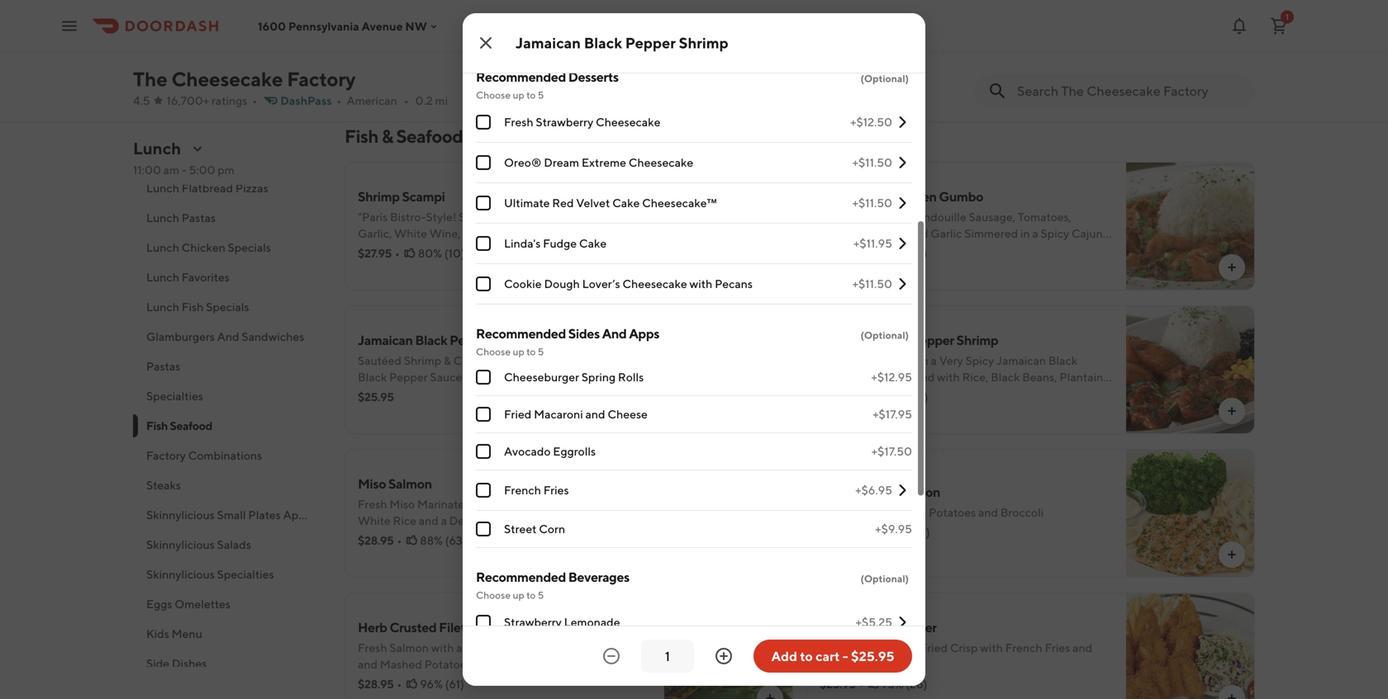 Task type: locate. For each thing, give the bounding box(es) containing it.
recommended up cheeseburger
[[476, 326, 566, 342]]

1 pineapple from the left
[[487, 387, 541, 401]]

1 vertical spatial $25.95 •
[[820, 390, 864, 404]]

fresh left "+$6.95"
[[820, 485, 852, 500]]

fried down platter
[[920, 642, 948, 655]]

2 vertical spatial $25.95 •
[[820, 678, 864, 692]]

delicious
[[449, 514, 498, 528], [465, 642, 513, 655]]

with right crisp
[[980, 642, 1003, 655]]

in up steamed on the right
[[1020, 227, 1030, 240]]

2 vertical spatial (optional)
[[860, 573, 909, 585]]

fried up the hand
[[820, 620, 850, 636]]

2 up from the top
[[513, 346, 524, 358]]

1 $27.95 • from the top
[[358, 45, 400, 59]]

choose up herb crusted filet of salmon fresh salmon with a delicious lemon sauce, asparagus and mashed potatoes
[[476, 590, 511, 601]]

fresh inside "chicken breast sautéed with fresh mushrooms in a rich marsala wine sauce. served over bow-tie pasta"
[[512, 9, 541, 22]]

1 up from the top
[[513, 89, 524, 101]]

0 vertical spatial 5
[[538, 89, 544, 101]]

potatoes inside fresh grilled salmon served with mashed potatoes and broccoli
[[929, 506, 976, 520]]

shrimp and chicken gumbo image
[[1126, 162, 1255, 291]]

(optional) inside 'recommended sides and apps' group
[[860, 330, 909, 341]]

0 vertical spatial $27.95 •
[[358, 45, 400, 59]]

(optional) for recommended desserts
[[860, 73, 909, 84]]

cake
[[612, 196, 640, 210], [579, 237, 607, 250]]

0 vertical spatial pastas
[[182, 211, 216, 225]]

and
[[602, 326, 627, 342], [217, 330, 239, 344]]

1 horizontal spatial miso
[[390, 498, 415, 511]]

mashed up 96%
[[380, 658, 422, 672]]

french right crisp
[[1005, 642, 1042, 655]]

2 skinnylicious from the top
[[146, 538, 215, 552]]

black
[[584, 34, 622, 52], [415, 333, 447, 348], [877, 333, 909, 348], [1048, 354, 1078, 368], [358, 371, 387, 384], [560, 371, 589, 384], [991, 371, 1020, 384]]

+$11.50 up chicken,
[[852, 196, 892, 210]]

$25.95 for shrimp
[[820, 247, 856, 260]]

2 vertical spatial white
[[358, 514, 391, 528]]

miso salmon image
[[664, 449, 793, 578]]

• for sautéed shrimp with a very spicy jamaican black pepper sauce. served with rice, black beans, plantains and marinated pineapple
[[859, 390, 864, 404]]

Item Search search field
[[1017, 82, 1242, 100]]

2 recommended from the top
[[476, 326, 566, 342]]

served
[[495, 25, 532, 39], [589, 227, 626, 240], [467, 371, 504, 384], [898, 371, 935, 384], [515, 498, 552, 511], [820, 506, 857, 520]]

2 horizontal spatial miso
[[500, 514, 526, 528]]

with inside fried shrimp platter hand breaded and fried crisp with french fries and cole slaw
[[980, 642, 1003, 655]]

1 vertical spatial fries
[[1045, 642, 1070, 655]]

1 vertical spatial white
[[1063, 243, 1096, 257]]

pastas
[[182, 211, 216, 225], [146, 360, 180, 373]]

0 vertical spatial factory
[[287, 67, 356, 91]]

+$11.50 for cheesecake™
[[852, 196, 892, 210]]

fish seafood
[[146, 419, 212, 433]]

1 $25.95 • from the top
[[820, 247, 864, 260]]

0 vertical spatial specials
[[228, 241, 271, 254]]

wine
[[427, 25, 456, 39]]

1 horizontal spatial rice,
[[962, 371, 988, 384]]

salmon up 'street' on the bottom of the page
[[474, 498, 513, 511]]

lunch pastas button
[[133, 203, 325, 233]]

choose inside recommended beverages choose up to 5
[[476, 590, 511, 601]]

peas,
[[611, 498, 639, 511]]

1 vertical spatial -
[[843, 649, 848, 665]]

choose inside recommended desserts choose up to 5
[[476, 89, 511, 101]]

sautéed
[[440, 9, 484, 22], [358, 354, 402, 368], [820, 354, 863, 368]]

0 horizontal spatial pastas
[[146, 360, 180, 373]]

specialties inside button
[[217, 568, 274, 582]]

skinnylicious for skinnylicious small plates appetizers
[[146, 509, 215, 522]]

(optional) inside recommended beverages group
[[860, 573, 909, 585]]

strawberry up dream
[[536, 115, 593, 129]]

chicken,
[[866, 210, 913, 224]]

mashed inside herb crusted filet of salmon fresh salmon with a delicious lemon sauce, asparagus and mashed potatoes
[[380, 658, 422, 672]]

street
[[504, 523, 537, 536]]

3 +$11.50 from the top
[[852, 277, 892, 291]]

lover's
[[582, 277, 620, 291]]

$27.95 • down garlic,
[[358, 247, 400, 260]]

1 horizontal spatial specialties
[[217, 568, 274, 582]]

recommended beverages group
[[476, 568, 912, 700]]

jamaican for jamaican black pepper shrimp sautéed shrimp with a very spicy jamaican black pepper sauce. served with rice, black beans, plantains and marinated pineapple
[[820, 333, 875, 348]]

$27.95 • down rich in the left top of the page
[[358, 45, 400, 59]]

$25.95 • down cole
[[820, 678, 864, 692]]

0 vertical spatial +$11.50
[[852, 156, 892, 169]]

lunch favorites button
[[133, 263, 325, 292]]

cheesecake up apps on the left top of page
[[622, 277, 687, 291]]

of down ultimate red velvet cake cheesecake™ on the top of page
[[606, 210, 617, 224]]

$25.95 • down peppers,
[[820, 247, 864, 260]]

marinated inside miso salmon fresh miso marinated salmon served with snow peas, white rice and a delicious miso sauce
[[417, 498, 471, 511]]

pepper inside dialog
[[625, 34, 676, 52]]

$27.95 down garlic,
[[358, 247, 392, 260]]

gumbo
[[939, 189, 983, 204]]

0 horizontal spatial factory
[[146, 449, 186, 463]]

pennsylvania
[[288, 19, 359, 33]]

1 horizontal spatial factory
[[287, 67, 356, 91]]

eggs
[[146, 598, 172, 611]]

of right filet
[[468, 620, 480, 636]]

1 vertical spatial (optional)
[[860, 330, 909, 341]]

choose up cheeseburger
[[476, 346, 511, 358]]

2 +$11.50 from the top
[[852, 196, 892, 210]]

and
[[864, 189, 886, 204], [522, 227, 542, 240], [908, 227, 928, 240], [409, 387, 429, 401], [820, 387, 839, 401], [585, 408, 605, 421], [978, 506, 998, 520], [419, 514, 439, 528], [898, 642, 918, 655], [1073, 642, 1092, 655], [358, 658, 378, 672]]

herb crusted filet of salmon fresh salmon with a delicious lemon sauce, asparagus and mashed potatoes
[[358, 620, 647, 672]]

92%
[[882, 390, 904, 404]]

delicious down filet
[[465, 642, 513, 655]]

up inside recommended sides and apps choose up to 5
[[513, 346, 524, 358]]

seafood up 'factory combinations'
[[170, 419, 212, 433]]

5 up cheeseburger
[[538, 346, 544, 358]]

and inside group
[[585, 408, 605, 421]]

None checkbox
[[476, 236, 491, 251], [476, 407, 491, 422], [476, 616, 491, 630], [476, 236, 491, 251], [476, 407, 491, 422], [476, 616, 491, 630]]

add item to cart image
[[763, 59, 777, 73], [763, 261, 777, 274], [1225, 261, 1238, 274], [1225, 549, 1238, 562], [763, 692, 777, 700], [1225, 692, 1238, 700]]

0 vertical spatial &
[[382, 126, 393, 147]]

1 horizontal spatial beans,
[[1022, 371, 1057, 384]]

0 vertical spatial mashed
[[884, 506, 926, 520]]

2 very from the left
[[939, 354, 963, 368]]

with inside fresh grilled salmon served with mashed potatoes and broccoli
[[859, 506, 882, 520]]

factory up the dashpass •
[[287, 67, 356, 91]]

(optional) inside recommended desserts group
[[860, 73, 909, 84]]

5 up strawberry lemonade
[[538, 590, 544, 601]]

1 skinnylicious from the top
[[146, 509, 215, 522]]

2 $25.95 • from the top
[[820, 390, 864, 404]]

fried inside 'recommended sides and apps' group
[[504, 408, 532, 421]]

sautéed inside jamaican black pepper chicken & shrimp sautéed shrimp & chicken with a very spicy jamaican black pepper sauce. served with rice, black beans, plantains and marinated pineapple
[[358, 354, 402, 368]]

delicious inside miso salmon fresh miso marinated salmon served with snow peas, white rice and a delicious miso sauce
[[449, 514, 498, 528]]

1 rice, from the left
[[532, 371, 558, 384]]

pizzas
[[235, 181, 268, 195]]

jamaican black pepper shrimp image
[[1126, 306, 1255, 435]]

side dishes button
[[133, 649, 325, 679]]

cookie
[[504, 277, 542, 291]]

white left rice
[[358, 514, 391, 528]]

3 skinnylicious from the top
[[146, 568, 215, 582]]

fish up 'factory combinations'
[[146, 419, 168, 433]]

• down peppers,
[[859, 247, 864, 260]]

0 vertical spatial $28.95 •
[[358, 534, 402, 548]]

factory up steaks
[[146, 449, 186, 463]]

1 vertical spatial potatoes
[[424, 658, 472, 672]]

skinnylicious salads button
[[133, 530, 325, 560]]

0 horizontal spatial white
[[358, 514, 391, 528]]

0 vertical spatial plantains
[[1060, 371, 1108, 384]]

• down the slaw
[[859, 678, 864, 692]]

over
[[535, 25, 558, 39]]

+$5.25
[[856, 616, 892, 630]]

1 horizontal spatial mashed
[[884, 506, 926, 520]]

1 vertical spatial $28.95
[[358, 678, 394, 692]]

shrimp scampi image
[[664, 162, 793, 291]]

0 vertical spatial specialties
[[146, 390, 203, 403]]

5 inside recommended desserts choose up to 5
[[538, 89, 544, 101]]

delicious up (63)
[[449, 514, 498, 528]]

glamburgers and sandwiches button
[[133, 322, 325, 352]]

white down cajun at the top of page
[[1063, 243, 1096, 257]]

2 vertical spatial recommended
[[476, 570, 566, 585]]

recommended inside recommended sides and apps choose up to 5
[[476, 326, 566, 342]]

chicken inside button
[[182, 241, 225, 254]]

1 beans, from the left
[[592, 371, 627, 384]]

2 vertical spatial skinnylicious
[[146, 568, 215, 582]]

white down bistro-
[[394, 227, 427, 240]]

mashed
[[884, 506, 926, 520], [380, 658, 422, 672]]

0 horizontal spatial plantains
[[358, 387, 406, 401]]

marsala
[[384, 25, 425, 39]]

in up pasta
[[607, 9, 617, 22]]

pasta"
[[416, 243, 449, 257]]

and down lunch fish specials button
[[217, 330, 239, 344]]

with down grilled
[[859, 506, 882, 520]]

0 horizontal spatial fried
[[504, 408, 532, 421]]

0 horizontal spatial potatoes
[[424, 658, 472, 672]]

3 (optional) from the top
[[860, 573, 909, 585]]

1 very from the left
[[533, 354, 557, 368]]

1 vertical spatial specials
[[206, 300, 249, 314]]

0 horizontal spatial fries
[[543, 484, 569, 497]]

5 up fresh strawberry cheesecake
[[538, 89, 544, 101]]

$25.95 • for fried
[[820, 678, 864, 692]]

2 vertical spatial miso
[[500, 514, 526, 528]]

a
[[619, 9, 625, 22], [1032, 227, 1038, 240], [525, 354, 531, 368], [931, 354, 937, 368], [441, 514, 447, 528], [456, 642, 462, 655]]

salmon
[[388, 476, 432, 492], [897, 485, 940, 500], [474, 498, 513, 511], [482, 620, 526, 636], [390, 642, 429, 655]]

0 vertical spatial french
[[504, 484, 541, 497]]

up inside recommended desserts choose up to 5
[[513, 89, 524, 101]]

with down ultimate red velvet cake cheesecake™ on the top of page
[[628, 227, 651, 240]]

very inside jamaican black pepper shrimp sautéed shrimp with a very spicy jamaican black pepper sauce. served with rice, black beans, plantains and marinated pineapple
[[939, 354, 963, 368]]

• right angel
[[395, 247, 400, 260]]

5 inside recommended beverages choose up to 5
[[538, 590, 544, 601]]

0 horizontal spatial cake
[[579, 237, 607, 250]]

$28.95 • down rice
[[358, 534, 402, 548]]

recommended sides and apps group
[[476, 325, 912, 549]]

1 horizontal spatial in
[[1020, 227, 1030, 240]]

None checkbox
[[476, 115, 491, 130], [476, 155, 491, 170], [476, 196, 491, 211], [476, 277, 491, 292], [476, 370, 491, 385], [476, 445, 491, 459], [476, 483, 491, 498], [476, 522, 491, 537], [476, 115, 491, 130], [476, 155, 491, 170], [476, 196, 491, 211], [476, 277, 491, 292], [476, 370, 491, 385], [476, 445, 491, 459], [476, 483, 491, 498], [476, 522, 491, 537]]

1 vertical spatial $27.95 •
[[358, 247, 400, 260]]

beans, inside jamaican black pepper chicken & shrimp sautéed shrimp & chicken with a very spicy jamaican black pepper sauce. served with rice, black beans, plantains and marinated pineapple
[[592, 371, 627, 384]]

with down onions
[[881, 243, 904, 257]]

fresh right appetizers
[[358, 498, 387, 511]]

1 vertical spatial cake
[[579, 237, 607, 250]]

2 horizontal spatial white
[[1063, 243, 1096, 257]]

miso
[[358, 476, 386, 492], [390, 498, 415, 511], [500, 514, 526, 528]]

3 5 from the top
[[538, 590, 544, 601]]

1 vertical spatial fried
[[820, 620, 850, 636]]

french up sauce
[[504, 484, 541, 497]]

jamaican
[[516, 34, 581, 52], [358, 333, 413, 348], [820, 333, 875, 348], [590, 354, 640, 368], [996, 354, 1046, 368]]

1 vertical spatial in
[[1020, 227, 1030, 240]]

1 vertical spatial french
[[1005, 642, 1042, 655]]

rice,
[[532, 371, 558, 384], [962, 371, 988, 384]]

to left cart
[[800, 649, 813, 665]]

1 vertical spatial mashed
[[380, 658, 422, 672]]

1 recommended from the top
[[476, 69, 566, 85]]

potatoes up 96% (61)
[[424, 658, 472, 672]]

add to cart - $25.95 button
[[754, 640, 912, 673]]

Current quantity is 1 number field
[[651, 648, 684, 666]]

up up cheeseburger
[[513, 346, 524, 358]]

1 horizontal spatial very
[[939, 354, 963, 368]]

1 vertical spatial choose
[[476, 346, 511, 358]]

spicy
[[1041, 227, 1069, 240], [560, 354, 588, 368], [966, 354, 994, 368]]

strawberry lemonade
[[504, 616, 620, 630]]

to up fresh strawberry cheesecake
[[526, 89, 536, 101]]

pasta
[[607, 25, 636, 39]]

angel
[[358, 243, 389, 257]]

lemon
[[516, 642, 552, 655]]

1 $28.95 from the top
[[358, 534, 394, 548]]

american
[[347, 94, 397, 107]]

3 up from the top
[[513, 590, 524, 601]]

$28.95 • left 96%
[[358, 678, 402, 692]]

$27.95 • for "paris bistro-style! sauteed with whole cloves of garlic, white wine, fresh basil and tomato. served with angel hair pasta"
[[358, 247, 400, 260]]

fried up avocado at the bottom left
[[504, 408, 532, 421]]

(optional) up +$12.95
[[860, 330, 909, 341]]

0 horizontal spatial specialties
[[146, 390, 203, 403]]

0 horizontal spatial seafood
[[170, 419, 212, 433]]

extreme
[[582, 156, 626, 169]]

2 vertical spatial +$11.50
[[852, 277, 892, 291]]

0 vertical spatial potatoes
[[929, 506, 976, 520]]

1 items, open order cart image
[[1269, 16, 1289, 36]]

tomato.
[[544, 227, 586, 240]]

cheeseburger spring rolls
[[504, 371, 644, 384]]

pastas down lunch flatbread pizzas
[[182, 211, 216, 225]]

with up cheeseburger
[[500, 354, 522, 368]]

choose for recommended desserts
[[476, 89, 511, 101]]

dream
[[544, 156, 579, 169]]

whole
[[530, 210, 566, 224]]

1 horizontal spatial pineapple
[[898, 387, 952, 401]]

to inside button
[[800, 649, 813, 665]]

specials inside button
[[228, 241, 271, 254]]

$25.95 for fried
[[820, 678, 856, 692]]

0 vertical spatial of
[[606, 210, 617, 224]]

0 vertical spatial $25.95 •
[[820, 247, 864, 260]]

2 vertical spatial fish
[[146, 419, 168, 433]]

1 vertical spatial $27.95
[[358, 247, 392, 260]]

2 pineapple from the left
[[898, 387, 952, 401]]

white inside shrimp and chicken gumbo "shrimp, chicken, andouille sausage, tomatoes, peppers, onions and garlic simmered in a spicy cajun style broth with cream. topped with steamed white rice"
[[1063, 243, 1096, 257]]

1 horizontal spatial plantains
[[1060, 371, 1108, 384]]

strawberry up 'lemon'
[[504, 616, 562, 630]]

2 $27.95 • from the top
[[358, 247, 400, 260]]

2 $27.95 from the top
[[358, 247, 392, 260]]

$28.95 down rice
[[358, 534, 394, 548]]

with up sauce
[[555, 498, 578, 511]]

87%
[[418, 45, 440, 59]]

• for fresh miso marinated salmon served with snow peas, white rice and a delicious miso sauce
[[397, 534, 402, 548]]

fries
[[543, 484, 569, 497], [1045, 642, 1070, 655]]

jamaican black pepper chicken & shrimp sautéed shrimp & chicken with a very spicy jamaican black pepper sauce. served with rice, black beans, plantains and marinated pineapple
[[358, 333, 640, 401]]

1 choose from the top
[[476, 89, 511, 101]]

0 horizontal spatial spicy
[[560, 354, 588, 368]]

1 horizontal spatial white
[[394, 227, 427, 240]]

0 vertical spatial $27.95
[[358, 45, 392, 59]]

specials down lunch favorites button
[[206, 300, 249, 314]]

fried for shrimp
[[820, 620, 850, 636]]

pastas inside button
[[146, 360, 180, 373]]

2 vertical spatial up
[[513, 590, 524, 601]]

served inside miso salmon fresh miso marinated salmon served with snow peas, white rice and a delicious miso sauce
[[515, 498, 552, 511]]

2 choose from the top
[[476, 346, 511, 358]]

2 5 from the top
[[538, 346, 544, 358]]

french inside fried shrimp platter hand breaded and fried crisp with french fries and cole slaw
[[1005, 642, 1042, 655]]

lunch inside button
[[146, 211, 179, 225]]

in inside shrimp and chicken gumbo "shrimp, chicken, andouille sausage, tomatoes, peppers, onions and garlic simmered in a spicy cajun style broth with cream. topped with steamed white rice"
[[1020, 227, 1030, 240]]

(optional) up +$12.50
[[860, 73, 909, 84]]

mushrooms
[[543, 9, 605, 22]]

2 vertical spatial choose
[[476, 590, 511, 601]]

beans,
[[592, 371, 627, 384], [1022, 371, 1057, 384]]

to inside recommended sides and apps choose up to 5
[[526, 346, 536, 358]]

recommended down 'street' on the bottom of the page
[[476, 570, 566, 585]]

potatoes up (62)
[[929, 506, 976, 520]]

tie
[[588, 25, 604, 39]]

2 $28.95 • from the top
[[358, 678, 402, 692]]

1 horizontal spatial and
[[602, 326, 627, 342]]

served inside fresh grilled salmon served with mashed potatoes and broccoli
[[820, 506, 857, 520]]

2 $28.95 from the top
[[358, 678, 394, 692]]

potatoes inside herb crusted filet of salmon fresh salmon with a delicious lemon sauce, asparagus and mashed potatoes
[[424, 658, 472, 672]]

1 horizontal spatial potatoes
[[929, 506, 976, 520]]

0 vertical spatial fish
[[345, 126, 378, 147]]

simmered
[[964, 227, 1018, 240]]

fresh up oreo®
[[504, 115, 533, 129]]

and inside jamaican black pepper chicken & shrimp sautéed shrimp & chicken with a very spicy jamaican black pepper sauce. served with rice, black beans, plantains and marinated pineapple
[[409, 387, 429, 401]]

steamed
[[1014, 243, 1061, 257]]

up inside recommended beverages choose up to 5
[[513, 590, 524, 601]]

with inside "chicken breast sautéed with fresh mushrooms in a rich marsala wine sauce. served over bow-tie pasta"
[[486, 9, 509, 22]]

increase quantity by 1 image
[[714, 647, 734, 667]]

to up strawberry lemonade
[[526, 590, 536, 601]]

0 horizontal spatial beans,
[[592, 371, 627, 384]]

1 $28.95 • from the top
[[358, 534, 402, 548]]

80% (10)
[[418, 247, 465, 260]]

skinnylicious up skinnylicious specialties at the left bottom of page
[[146, 538, 215, 552]]

and inside fresh grilled salmon served with mashed potatoes and broccoli
[[978, 506, 998, 520]]

choose right "mi"
[[476, 89, 511, 101]]

1 vertical spatial skinnylicious
[[146, 538, 215, 552]]

2 rice, from the left
[[962, 371, 988, 384]]

1 horizontal spatial fries
[[1045, 642, 1070, 655]]

$28.95 left 96%
[[358, 678, 394, 692]]

$27.95 •
[[358, 45, 400, 59], [358, 247, 400, 260]]

lunch for lunch pastas
[[146, 211, 179, 225]]

with up close jamaican black pepper shrimp image
[[486, 9, 509, 22]]

cream.
[[906, 243, 944, 257]]

0 horizontal spatial and
[[217, 330, 239, 344]]

+$11.50 down broth
[[852, 277, 892, 291]]

(26)
[[906, 678, 927, 692]]

fried shrimp platter hand breaded and fried crisp with french fries and cole slaw
[[820, 620, 1092, 672]]

french
[[504, 484, 541, 497], [1005, 642, 1042, 655]]

filet
[[439, 620, 466, 636]]

+$11.50 down +$12.50
[[852, 156, 892, 169]]

jamaican inside dialog
[[516, 34, 581, 52]]

shrimp inside shrimp and chicken gumbo "shrimp, chicken, andouille sausage, tomatoes, peppers, onions and garlic simmered in a spicy cajun style broth with cream. topped with steamed white rice"
[[820, 189, 861, 204]]

$28.95 for miso
[[358, 534, 394, 548]]

0 vertical spatial miso
[[358, 476, 386, 492]]

with right +$12.95
[[937, 371, 960, 384]]

fresh down sauteed
[[463, 227, 493, 240]]

2 (optional) from the top
[[860, 330, 909, 341]]

served inside shrimp scampi "paris bistro-style! sauteed with whole cloves of garlic, white wine, fresh basil and tomato. served with angel hair pasta"
[[589, 227, 626, 240]]

1 vertical spatial fish
[[182, 300, 204, 314]]

of
[[606, 210, 617, 224], [468, 620, 480, 636]]

0 vertical spatial -
[[182, 163, 187, 177]]

skinnylicious down steaks
[[146, 509, 215, 522]]

fresh inside recommended desserts group
[[504, 115, 533, 129]]

0 horizontal spatial mashed
[[380, 658, 422, 672]]

2 beans, from the left
[[1022, 371, 1057, 384]]

$25.95 • left 92%
[[820, 390, 864, 404]]

0 vertical spatial fries
[[543, 484, 569, 497]]

1 $27.95 from the top
[[358, 45, 392, 59]]

1 5 from the top
[[538, 89, 544, 101]]

marinated inside jamaican black pepper shrimp sautéed shrimp with a very spicy jamaican black pepper sauce. served with rice, black beans, plantains and marinated pineapple
[[842, 387, 896, 401]]

• down the marsala
[[395, 45, 400, 59]]

corn
[[539, 523, 565, 536]]

3 choose from the top
[[476, 590, 511, 601]]

(38)
[[907, 390, 928, 404]]

• left 96%
[[397, 678, 402, 692]]

(optional) for recommended beverages
[[860, 573, 909, 585]]

rice, inside jamaican black pepper shrimp sautéed shrimp with a very spicy jamaican black pepper sauce. served with rice, black beans, plantains and marinated pineapple
[[962, 371, 988, 384]]

1 button
[[1262, 10, 1296, 43]]

herb
[[358, 620, 387, 636]]

• down rice
[[397, 534, 402, 548]]

2 horizontal spatial &
[[545, 333, 554, 348]]

fish
[[345, 126, 378, 147], [182, 300, 204, 314], [146, 419, 168, 433]]

0 vertical spatial in
[[607, 9, 617, 22]]

• left 92%
[[859, 390, 864, 404]]

0 vertical spatial white
[[394, 227, 427, 240]]

1 (optional) from the top
[[860, 73, 909, 84]]

3 $25.95 • from the top
[[820, 678, 864, 692]]

fish down american
[[345, 126, 378, 147]]

plantains
[[1060, 371, 1108, 384], [358, 387, 406, 401]]

spicy inside shrimp and chicken gumbo "shrimp, chicken, andouille sausage, tomatoes, peppers, onions and garlic simmered in a spicy cajun style broth with cream. topped with steamed white rice"
[[1041, 227, 1069, 240]]

sauteed
[[459, 210, 503, 224]]

up for recommended beverages
[[513, 590, 524, 601]]

specialties up fish seafood
[[146, 390, 203, 403]]

recommended for recommended desserts
[[476, 69, 566, 85]]

specialties button
[[133, 382, 325, 411]]

$25.95 • for shrimp
[[820, 247, 864, 260]]

rice
[[393, 514, 416, 528]]

fresh up over
[[512, 9, 541, 22]]

1 horizontal spatial fish
[[182, 300, 204, 314]]

a inside miso salmon fresh miso marinated salmon served with snow peas, white rice and a delicious miso sauce
[[441, 514, 447, 528]]

0 horizontal spatial sautéed
[[358, 354, 402, 368]]

recommended for recommended beverages
[[476, 570, 566, 585]]

skinnylicious small plates appetizers
[[146, 509, 340, 522]]

specials
[[228, 241, 271, 254], [206, 300, 249, 314]]

1 vertical spatial pastas
[[146, 360, 180, 373]]

1 vertical spatial strawberry
[[504, 616, 562, 630]]

and inside jamaican black pepper shrimp sautéed shrimp with a very spicy jamaican black pepper sauce. served with rice, black beans, plantains and marinated pineapple
[[820, 387, 839, 401]]

pineapple down +$12.95
[[898, 387, 952, 401]]

1 horizontal spatial french
[[1005, 642, 1042, 655]]

with left the pecans
[[690, 277, 712, 291]]

pineapple down cheeseburger
[[487, 387, 541, 401]]

1 vertical spatial of
[[468, 620, 480, 636]]

with inside recommended desserts group
[[690, 277, 712, 291]]

3 recommended from the top
[[476, 570, 566, 585]]

up up strawberry lemonade
[[513, 590, 524, 601]]

add
[[771, 649, 797, 665]]

open menu image
[[59, 16, 79, 36]]

salmon up 'lemon'
[[482, 620, 526, 636]]

4.5
[[133, 94, 150, 107]]

0 horizontal spatial in
[[607, 9, 617, 22]]

1 vertical spatial specialties
[[217, 568, 274, 582]]

and left apps on the left top of page
[[602, 326, 627, 342]]

1 horizontal spatial fried
[[820, 620, 850, 636]]

seafood down 0.2
[[396, 126, 463, 147]]

fresh down the herb on the left bottom
[[358, 642, 387, 655]]

skinnylicious for skinnylicious specialties
[[146, 568, 215, 582]]

0 vertical spatial strawberry
[[536, 115, 593, 129]]

with
[[486, 9, 509, 22], [505, 210, 528, 224], [628, 227, 651, 240], [881, 243, 904, 257], [989, 243, 1012, 257], [690, 277, 712, 291], [500, 354, 522, 368], [906, 354, 928, 368], [507, 371, 529, 384], [937, 371, 960, 384], [555, 498, 578, 511], [859, 506, 882, 520], [431, 642, 454, 655], [980, 642, 1003, 655]]

$27.95 down rich in the left top of the page
[[358, 45, 392, 59]]

up for recommended desserts
[[513, 89, 524, 101]]

with down recommended sides and apps choose up to 5
[[507, 371, 529, 384]]

avocado eggrolls
[[504, 445, 596, 459]]

recommended inside recommended desserts choose up to 5
[[476, 69, 566, 85]]

favorites
[[182, 271, 230, 284]]

to up cheeseburger
[[526, 346, 536, 358]]

fish down lunch favorites
[[182, 300, 204, 314]]

fish for fish seafood
[[146, 419, 168, 433]]

0 vertical spatial delicious
[[449, 514, 498, 528]]

with down filet
[[431, 642, 454, 655]]

recommended down close jamaican black pepper shrimp image
[[476, 69, 566, 85]]

1 vertical spatial up
[[513, 346, 524, 358]]

chicken marsala and mushrooms image
[[664, 0, 793, 89]]

0 horizontal spatial of
[[468, 620, 480, 636]]

2 horizontal spatial spicy
[[1041, 227, 1069, 240]]

crisp
[[950, 642, 978, 655]]

salmon up (62)
[[897, 485, 940, 500]]

• for chicken breast sautéed with fresh mushrooms in a rich marsala wine sauce. served over bow-tie pasta
[[395, 45, 400, 59]]

sautéed inside jamaican black pepper shrimp sautéed shrimp with a very spicy jamaican black pepper sauce. served with rice, black beans, plantains and marinated pineapple
[[820, 354, 863, 368]]



Task type: vqa. For each thing, say whether or not it's contained in the screenshot.


Task type: describe. For each thing, give the bounding box(es) containing it.
$28.95 for herb
[[358, 678, 394, 692]]

apps
[[629, 326, 659, 342]]

skinnylicious for skinnylicious salads
[[146, 538, 215, 552]]

$28.95 • for herb
[[358, 678, 402, 692]]

- inside button
[[843, 649, 848, 665]]

fresh grilled salmon image
[[1126, 449, 1255, 578]]

to inside recommended beverages choose up to 5
[[526, 590, 536, 601]]

• for hand breaded and fried crisp with french fries and cole slaw
[[859, 678, 864, 692]]

spicy inside jamaican black pepper chicken & shrimp sautéed shrimp & chicken with a very spicy jamaican black pepper sauce. served with rice, black beans, plantains and marinated pineapple
[[560, 354, 588, 368]]

and inside recommended sides and apps choose up to 5
[[602, 326, 627, 342]]

a inside jamaican black pepper chicken & shrimp sautéed shrimp & chicken with a very spicy jamaican black pepper sauce. served with rice, black beans, plantains and marinated pineapple
[[525, 354, 531, 368]]

close jamaican black pepper shrimp image
[[476, 33, 496, 53]]

lemonade
[[564, 616, 620, 630]]

sandwiches
[[242, 330, 304, 344]]

add item to cart image for fried shrimp platter
[[1225, 692, 1238, 700]]

5 for desserts
[[538, 89, 544, 101]]

salmon up rice
[[388, 476, 432, 492]]

1 vertical spatial &
[[545, 333, 554, 348]]

cheesecake up 'cheesecake™'
[[629, 156, 693, 169]]

specials for lunch fish specials
[[206, 300, 249, 314]]

White radio
[[476, 21, 491, 36]]

16,700+ ratings •
[[167, 94, 257, 107]]

$25.95 inside button
[[851, 649, 894, 665]]

(73)
[[907, 247, 927, 260]]

factory combinations
[[146, 449, 262, 463]]

breaded
[[851, 642, 896, 655]]

fresh inside fresh grilled salmon served with mashed potatoes and broccoli
[[820, 485, 852, 500]]

fresh inside herb crusted filet of salmon fresh salmon with a delicious lemon sauce, asparagus and mashed potatoes
[[358, 642, 387, 655]]

96% (61)
[[420, 678, 464, 692]]

1 horizontal spatial cake
[[612, 196, 640, 210]]

fried shrimp platter image
[[1126, 593, 1255, 700]]

+$12.95
[[871, 371, 912, 384]]

$25.95 for jamaican
[[820, 390, 856, 404]]

pastas inside button
[[182, 211, 216, 225]]

asparagus
[[592, 642, 647, 655]]

french fries
[[504, 484, 569, 497]]

skinnylicious small plates appetizers button
[[133, 501, 340, 530]]

0 horizontal spatial miso
[[358, 476, 386, 492]]

a inside "chicken breast sautéed with fresh mushrooms in a rich marsala wine sauce. served over bow-tie pasta"
[[619, 9, 625, 22]]

style
[[820, 243, 846, 257]]

+$17.95
[[873, 408, 912, 421]]

0.2
[[415, 94, 433, 107]]

pineapple inside jamaican black pepper shrimp sautéed shrimp with a very spicy jamaican black pepper sauce. served with rice, black beans, plantains and marinated pineapple
[[898, 387, 952, 401]]

white inside miso salmon fresh miso marinated salmon served with snow peas, white rice and a delicious miso sauce
[[358, 514, 391, 528]]

recommended desserts group
[[476, 68, 912, 305]]

• for "shrimp, chicken, andouille sausage, tomatoes, peppers, onions and garlic simmered in a spicy cajun style broth with cream. topped with steamed white rice"
[[859, 247, 864, 260]]

lunch chicken specials button
[[133, 233, 325, 263]]

beverages
[[568, 570, 629, 585]]

$27.95 for chicken breast sautéed with fresh mushrooms in a rich marsala wine sauce. served over bow-tie pasta
[[358, 45, 392, 59]]

very inside jamaican black pepper chicken & shrimp sautéed shrimp & chicken with a very spicy jamaican black pepper sauce. served with rice, black beans, plantains and marinated pineapple
[[533, 354, 557, 368]]

side
[[146, 657, 169, 671]]

combinations
[[188, 449, 262, 463]]

street corn
[[504, 523, 565, 536]]

rice"
[[820, 260, 847, 273]]

lunch for lunch chicken specials
[[146, 241, 179, 254]]

$25.95 • for jamaican
[[820, 390, 864, 404]]

fresh grilled salmon served with mashed potatoes and broccoli
[[820, 485, 1044, 520]]

+$17.50
[[871, 445, 912, 459]]

chicken inside "chicken breast sautéed with fresh mushrooms in a rich marsala wine sauce. served over bow-tie pasta"
[[358, 9, 402, 22]]

jamaican for jamaican black pepper shrimp
[[516, 34, 581, 52]]

82%
[[882, 247, 904, 260]]

sides
[[568, 326, 600, 342]]

served inside jamaican black pepper chicken & shrimp sautéed shrimp & chicken with a very spicy jamaican black pepper sauce. served with rice, black beans, plantains and marinated pineapple
[[467, 371, 504, 384]]

chicken inside shrimp and chicken gumbo "shrimp, chicken, andouille sausage, tomatoes, peppers, onions and garlic simmered in a spicy cajun style broth with cream. topped with steamed white rice"
[[888, 189, 937, 204]]

sauce. inside jamaican black pepper shrimp sautéed shrimp with a very spicy jamaican black pepper sauce. served with rice, black beans, plantains and marinated pineapple
[[860, 371, 895, 384]]

• for "paris bistro-style! sauteed with whole cloves of garlic, white wine, fresh basil and tomato. served with angel hair pasta"
[[395, 247, 400, 260]]

shrimp inside jamaican black pepper shrimp dialog
[[679, 34, 728, 52]]

small
[[217, 509, 246, 522]]

french inside 'recommended sides and apps' group
[[504, 484, 541, 497]]

herb crusted filet of salmon image
[[664, 593, 793, 700]]

rice, inside jamaican black pepper chicken & shrimp sautéed shrimp & chicken with a very spicy jamaican black pepper sauce. served with rice, black beans, plantains and marinated pineapple
[[532, 371, 558, 384]]

2 horizontal spatial fried
[[920, 642, 948, 655]]

breast
[[404, 9, 438, 22]]

sauce. inside "chicken breast sautéed with fresh mushrooms in a rich marsala wine sauce. served over bow-tie pasta"
[[458, 25, 493, 39]]

bow-
[[560, 25, 588, 39]]

lunch pastas
[[146, 211, 216, 225]]

served inside "chicken breast sautéed with fresh mushrooms in a rich marsala wine sauce. served over bow-tie pasta"
[[495, 25, 532, 39]]

1600 pennsylvania avenue nw button
[[258, 19, 440, 33]]

and inside miso salmon fresh miso marinated salmon served with snow peas, white rice and a delicious miso sauce
[[419, 514, 439, 528]]

73%
[[882, 678, 904, 692]]

pineapple inside jamaican black pepper chicken & shrimp sautéed shrimp & chicken with a very spicy jamaican black pepper sauce. served with rice, black beans, plantains and marinated pineapple
[[487, 387, 541, 401]]

cajun
[[1072, 227, 1103, 240]]

jamaican black pepper shrimp dialog
[[463, 0, 925, 700]]

served inside jamaican black pepper shrimp sautéed shrimp with a very spicy jamaican black pepper sauce. served with rice, black beans, plantains and marinated pineapple
[[898, 371, 935, 384]]

scampi
[[402, 189, 445, 204]]

1600 pennsylvania avenue nw
[[258, 19, 427, 33]]

lunch flatbread pizzas
[[146, 181, 268, 195]]

choose inside recommended sides and apps choose up to 5
[[476, 346, 511, 358]]

lunch for lunch fish specials
[[146, 300, 179, 314]]

plantains inside jamaican black pepper shrimp sautéed shrimp with a very spicy jamaican black pepper sauce. served with rice, black beans, plantains and marinated pineapple
[[1060, 371, 1108, 384]]

miso salmon fresh miso marinated salmon served with snow peas, white rice and a delicious miso sauce
[[358, 476, 639, 528]]

steaks button
[[133, 471, 325, 501]]

pepper for jamaican black pepper shrimp
[[625, 34, 676, 52]]

choose for recommended beverages
[[476, 590, 511, 601]]

11:00
[[133, 163, 161, 177]]

$27.95 for "paris bistro-style! sauteed with whole cloves of garlic, white wine, fresh basil and tomato. served with angel hair pasta"
[[358, 247, 392, 260]]

5 inside recommended sides and apps choose up to 5
[[538, 346, 544, 358]]

bistro-
[[390, 210, 426, 224]]

ratings
[[211, 94, 247, 107]]

cheese
[[608, 408, 648, 421]]

with up +$12.95
[[906, 354, 928, 368]]

(10)
[[444, 247, 465, 260]]

add item to cart image for herb crusted filet of salmon
[[763, 692, 777, 700]]

hair
[[391, 243, 413, 257]]

topped
[[946, 243, 986, 257]]

glamburgers and sandwiches
[[146, 330, 304, 344]]

shrimp inside fried shrimp platter hand breaded and fried crisp with french fries and cole slaw
[[853, 620, 894, 636]]

• left 0.2
[[404, 94, 409, 107]]

avocado
[[504, 445, 551, 459]]

• left american
[[337, 94, 342, 107]]

of inside shrimp scampi "paris bistro-style! sauteed with whole cloves of garlic, white wine, fresh basil and tomato. served with angel hair pasta"
[[606, 210, 617, 224]]

cheesecake up the ratings
[[171, 67, 283, 91]]

eggs omelettes button
[[133, 590, 325, 620]]

fish inside lunch fish specials button
[[182, 300, 204, 314]]

fries inside 'recommended sides and apps' group
[[543, 484, 569, 497]]

fresh inside shrimp scampi "paris bistro-style! sauteed with whole cloves of garlic, white wine, fresh basil and tomato. served with angel hair pasta"
[[463, 227, 493, 240]]

5 for beverages
[[538, 590, 544, 601]]

+$11.50 for with
[[852, 277, 892, 291]]

95% (62)
[[883, 526, 930, 540]]

tomatoes,
[[1018, 210, 1072, 224]]

a inside herb crusted filet of salmon fresh salmon with a delicious lemon sauce, asparagus and mashed potatoes
[[456, 642, 462, 655]]

add item to cart image
[[1225, 405, 1238, 418]]

chicken breast sautéed with fresh mushrooms in a rich marsala wine sauce. served over bow-tie pasta
[[358, 9, 636, 39]]

beans, inside jamaican black pepper shrimp sautéed shrimp with a very spicy jamaican black pepper sauce. served with rice, black beans, plantains and marinated pineapple
[[1022, 371, 1057, 384]]

lunch flatbread pizzas button
[[133, 174, 325, 203]]

jamaican black pepper shrimp
[[516, 34, 728, 52]]

plantains inside jamaican black pepper chicken & shrimp sautéed shrimp & chicken with a very spicy jamaican black pepper sauce. served with rice, black beans, plantains and marinated pineapple
[[358, 387, 406, 401]]

add item to cart image for fresh grilled salmon
[[1225, 549, 1238, 562]]

1 vertical spatial miso
[[390, 498, 415, 511]]

strawberry inside recommended beverages group
[[504, 616, 562, 630]]

cheesecake up extreme
[[596, 115, 660, 129]]

5:00
[[189, 163, 215, 177]]

black inside jamaican black pepper shrimp dialog
[[584, 34, 622, 52]]

add item to cart image for shrimp scampi
[[763, 261, 777, 274]]

fried macaroni and cheese
[[504, 408, 648, 421]]

lunch favorites
[[146, 271, 230, 284]]

am
[[163, 163, 179, 177]]

1 vertical spatial seafood
[[170, 419, 212, 433]]

fish for fish & seafood
[[345, 126, 378, 147]]

specialties inside button
[[146, 390, 203, 403]]

american • 0.2 mi
[[347, 94, 448, 107]]

desserts
[[568, 69, 619, 85]]

snow
[[580, 498, 609, 511]]

mashed inside fresh grilled salmon served with mashed potatoes and broccoli
[[884, 506, 926, 520]]

add item to cart image for shrimp and chicken gumbo
[[1225, 261, 1238, 274]]

the
[[133, 67, 168, 91]]

white inside shrimp scampi "paris bistro-style! sauteed with whole cloves of garlic, white wine, fresh basil and tomato. served with angel hair pasta"
[[394, 227, 427, 240]]

hand
[[820, 642, 848, 655]]

lunch for lunch flatbread pizzas
[[146, 181, 179, 195]]

rich
[[358, 25, 382, 39]]

shrimp inside shrimp scampi "paris bistro-style! sauteed with whole cloves of garlic, white wine, fresh basil and tomato. served with angel hair pasta"
[[358, 189, 400, 204]]

pepper for jamaican black pepper shrimp sautéed shrimp with a very spicy jamaican black pepper sauce. served with rice, black beans, plantains and marinated pineapple
[[911, 333, 954, 348]]

jamaican black pepper chicken & shrimp image
[[664, 306, 793, 435]]

fries inside fried shrimp platter hand breaded and fried crisp with french fries and cole slaw
[[1045, 642, 1070, 655]]

80%
[[418, 247, 442, 260]]

delicious inside herb crusted filet of salmon fresh salmon with a delicious lemon sauce, asparagus and mashed potatoes
[[465, 642, 513, 655]]

(optional) for recommended sides and apps
[[860, 330, 909, 341]]

dishes
[[172, 657, 207, 671]]

spicy inside jamaican black pepper shrimp sautéed shrimp with a very spicy jamaican black pepper sauce. served with rice, black beans, plantains and marinated pineapple
[[966, 354, 994, 368]]

menu
[[172, 628, 202, 641]]

to inside recommended desserts choose up to 5
[[526, 89, 536, 101]]

1 horizontal spatial &
[[444, 354, 451, 368]]

with inside miso salmon fresh miso marinated salmon served with snow peas, white rice and a delicious miso sauce
[[555, 498, 578, 511]]

broccoli
[[1000, 506, 1044, 520]]

"paris
[[358, 210, 388, 224]]

1 +$11.50 from the top
[[852, 156, 892, 169]]

decrease quantity by 1 image
[[601, 647, 621, 667]]

oreo® dream extreme cheesecake
[[504, 156, 693, 169]]

1600
[[258, 19, 286, 33]]

a inside jamaican black pepper shrimp sautéed shrimp with a very spicy jamaican black pepper sauce. served with rice, black beans, plantains and marinated pineapple
[[931, 354, 937, 368]]

cheesecake™
[[642, 196, 717, 210]]

pepper for jamaican black pepper chicken & shrimp sautéed shrimp & chicken with a very spicy jamaican black pepper sauce. served with rice, black beans, plantains and marinated pineapple
[[450, 333, 492, 348]]

in inside "chicken breast sautéed with fresh mushrooms in a rich marsala wine sauce. served over bow-tie pasta"
[[607, 9, 617, 22]]

sausage,
[[969, 210, 1015, 224]]

• down the cheesecake factory
[[252, 94, 257, 107]]

pm
[[218, 163, 235, 177]]

garlic
[[931, 227, 962, 240]]

fried for macaroni
[[504, 408, 532, 421]]

sauce,
[[554, 642, 589, 655]]

• for fresh salmon with a delicious lemon sauce, asparagus and mashed potatoes
[[397, 678, 402, 692]]

with down ultimate
[[505, 210, 528, 224]]

factory inside button
[[146, 449, 186, 463]]

and inside herb crusted filet of salmon fresh salmon with a delicious lemon sauce, asparagus and mashed potatoes
[[358, 658, 378, 672]]

0 horizontal spatial &
[[382, 126, 393, 147]]

a inside shrimp and chicken gumbo "shrimp, chicken, andouille sausage, tomatoes, peppers, onions and garlic simmered in a spicy cajun style broth with cream. topped with steamed white rice"
[[1032, 227, 1038, 240]]

crusted
[[390, 620, 437, 636]]

sauce. inside jamaican black pepper chicken & shrimp sautéed shrimp & chicken with a very spicy jamaican black pepper sauce. served with rice, black beans, plantains and marinated pineapple
[[430, 371, 465, 384]]

88% (63)
[[420, 534, 466, 548]]

lunch for lunch
[[133, 139, 181, 158]]

velvet
[[576, 196, 610, 210]]

skinnylicious specialties
[[146, 568, 274, 582]]

skinnylicious specialties button
[[133, 560, 325, 590]]

marinated inside jamaican black pepper chicken & shrimp sautéed shrimp & chicken with a very spicy jamaican black pepper sauce. served with rice, black beans, plantains and marinated pineapple
[[431, 387, 485, 401]]

salmon down crusted
[[390, 642, 429, 655]]

strawberry inside recommended desserts group
[[536, 115, 593, 129]]

of inside herb crusted filet of salmon fresh salmon with a delicious lemon sauce, asparagus and mashed potatoes
[[468, 620, 480, 636]]

lunch for lunch favorites
[[146, 271, 179, 284]]

salmon inside fresh grilled salmon served with mashed potatoes and broccoli
[[897, 485, 940, 500]]

basil
[[495, 227, 520, 240]]

steaks
[[146, 479, 181, 492]]

with inside herb crusted filet of salmon fresh salmon with a delicious lemon sauce, asparagus and mashed potatoes
[[431, 642, 454, 655]]

and inside button
[[217, 330, 239, 344]]

with down simmered
[[989, 243, 1012, 257]]

notification bell image
[[1229, 16, 1249, 36]]

and inside shrimp scampi "paris bistro-style! sauteed with whole cloves of garlic, white wine, fresh basil and tomato. served with angel hair pasta"
[[522, 227, 542, 240]]

$28.95 • for miso
[[358, 534, 402, 548]]

cloves
[[568, 210, 604, 224]]

recommended desserts choose up to 5
[[476, 69, 619, 101]]

linda's
[[504, 237, 541, 250]]

cookie dough lover's cheesecake with pecans
[[504, 277, 753, 291]]

spring
[[581, 371, 616, 384]]

sautéed inside "chicken breast sautéed with fresh mushrooms in a rich marsala wine sauce. served over bow-tie pasta"
[[440, 9, 484, 22]]

recommended for recommended sides and apps
[[476, 326, 566, 342]]

fresh inside miso salmon fresh miso marinated salmon served with snow peas, white rice and a delicious miso sauce
[[358, 498, 387, 511]]

specials for lunch chicken specials
[[228, 241, 271, 254]]

1 horizontal spatial seafood
[[396, 126, 463, 147]]

jamaican for jamaican black pepper chicken & shrimp sautéed shrimp & chicken with a very spicy jamaican black pepper sauce. served with rice, black beans, plantains and marinated pineapple
[[358, 333, 413, 348]]

fish & seafood
[[345, 126, 463, 147]]

$27.95 • for chicken breast sautéed with fresh mushrooms in a rich marsala wine sauce. served over bow-tie pasta
[[358, 45, 400, 59]]



